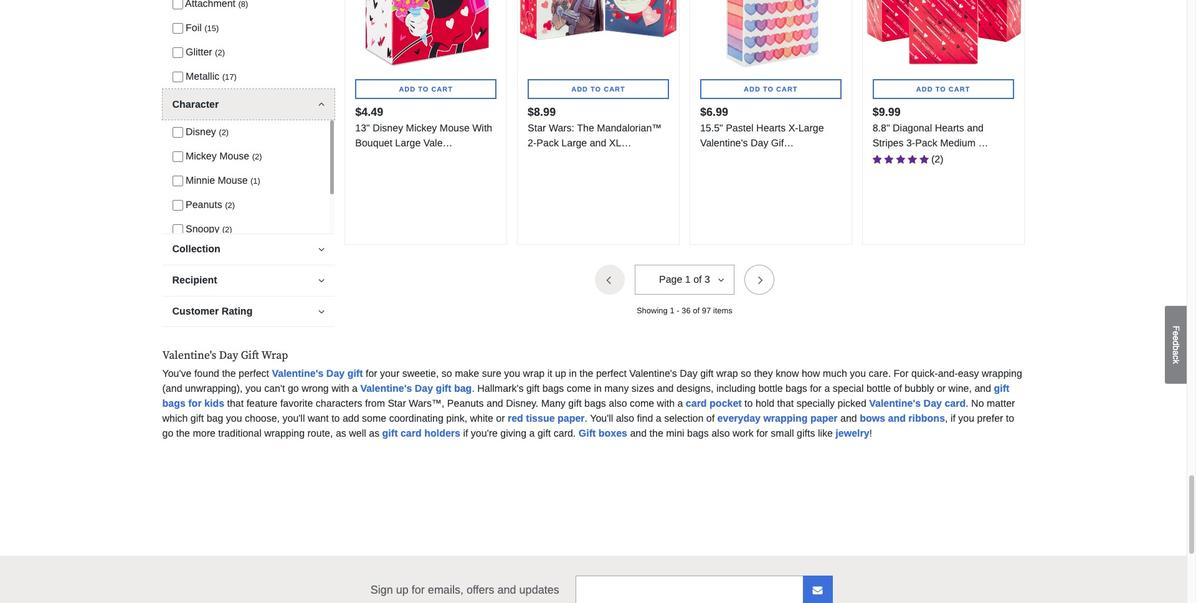 Task type: vqa. For each thing, say whether or not it's contained in the screenshot.
Mouse within $4.49 13" disney mickey mouse with bouquet large vale…
yes



Task type: describe. For each thing, give the bounding box(es) containing it.
$9.99
[[873, 106, 901, 118]]

valentine's inside the $6.99 15.5" pastel hearts x-large valentine's day gif…
[[700, 138, 748, 148]]

large for $8.99
[[562, 138, 587, 148]]

2 that from the left
[[777, 398, 794, 408]]

gift down red tissue paper link
[[538, 428, 551, 438]]

feature
[[247, 398, 278, 408]]

(and
[[162, 383, 182, 394]]

valentine's day gift bag link
[[360, 383, 472, 394]]

1 horizontal spatial card
[[686, 398, 707, 408]]

the down valentine's day gift wrap
[[222, 368, 236, 379]]

in inside for your sweetie, so make sure you wrap it up in the perfect valentine's day gift wrap so they know how much you care. for quick-and-easy wrapping (and unwrapping), you can't go wrong with a
[[569, 368, 577, 379]]

(2) for glitter
[[215, 48, 225, 57]]

, if you prefer to go the more traditional wrapping route, as well as
[[162, 413, 1015, 438]]

add for $8.99
[[572, 85, 588, 93]]

a inside for your sweetie, so make sure you wrap it up in the perfect valentine's day gift wrap so they know how much you care. for quick-and-easy wrapping (and unwrapping), you can't go wrong with a
[[352, 383, 358, 394]]

gift card holders link
[[382, 428, 460, 438]]

up inside for your sweetie, so make sure you wrap it up in the perfect valentine's day gift wrap so they know how much you care. for quick-and-easy wrapping (and unwrapping), you can't go wrong with a
[[555, 368, 566, 379]]

day inside for your sweetie, so make sure you wrap it up in the perfect valentine's day gift wrap so they know how much you care. for quick-and-easy wrapping (and unwrapping), you can't go wrong with a
[[680, 368, 698, 379]]

(2) inside mickey mouse (2)
[[252, 152, 262, 161]]

add for $9.99
[[917, 85, 933, 93]]

valentine's inside for your sweetie, so make sure you wrap it up in the perfect valentine's day gift wrap so they know how much you care. for quick-and-easy wrapping (and unwrapping), you can't go wrong with a
[[630, 368, 677, 379]]

a down valentine's day gift bag . hallmark's gift bags come in many sizes and designs, including bottle bags for a special bottle of bubbly or wine, and
[[678, 398, 683, 408]]

gift bags for kids
[[162, 383, 1010, 408]]

gift up characters
[[347, 368, 363, 379]]

the down find
[[650, 428, 664, 438]]

$4.49 13" disney mickey mouse with bouquet large vale…
[[355, 106, 492, 148]]

jewelry link
[[836, 428, 870, 438]]

angle down image for customer rating
[[318, 306, 325, 316]]

peanuts (2)
[[186, 199, 235, 210]]

b
[[1171, 345, 1181, 350]]

day up ribbons
[[924, 398, 942, 408]]

sign
[[371, 584, 393, 596]]

and right the sizes
[[657, 383, 674, 394]]

2 e from the top
[[1171, 336, 1181, 341]]

make
[[455, 368, 479, 379]]

0 vertical spatial come
[[567, 383, 591, 394]]

you up hallmark's
[[504, 368, 520, 379]]

they
[[754, 368, 773, 379]]

wine,
[[949, 383, 972, 394]]

your
[[380, 368, 400, 379]]

which
[[162, 413, 188, 423]]

valentine's day gift link
[[272, 368, 363, 379]]

$9.99 article
[[862, 0, 1025, 245]]

$4.49 article
[[345, 0, 507, 245]]

bag inside . no matter which gift bag you choose, you'll want to add some coordinating pink, white or
[[207, 413, 223, 423]]

angle down image
[[318, 275, 325, 285]]

character filters element
[[162, 119, 330, 289]]

gift down some
[[382, 428, 398, 438]]

peanuts inside character filters element
[[186, 199, 222, 210]]

mouse inside $4.49 13" disney mickey mouse with bouquet large vale…
[[440, 123, 470, 133]]

for left emails, on the left of page
[[412, 584, 425, 596]]

Sign up for emails, offers and updates email field
[[576, 575, 833, 603]]

Metallic checkbox
[[172, 72, 183, 82]]

36
[[682, 306, 691, 315]]

vale…
[[424, 138, 453, 148]]

valentine's day gift wrap main content
[[0, 0, 1187, 536]]

wrapping inside for your sweetie, so make sure you wrap it up in the perfect valentine's day gift wrap so they know how much you care. for quick-and-easy wrapping (and unwrapping), you can't go wrong with a
[[982, 368, 1022, 379]]

and-
[[938, 368, 958, 379]]

large inside the $6.99 15.5" pastel hearts x-large valentine's day gif…
[[799, 123, 824, 133]]

. no matter which gift bag you choose, you'll want to add some coordinating pink, white or
[[162, 398, 1015, 423]]

easy
[[958, 368, 979, 379]]

from
[[365, 398, 385, 408]]

many
[[541, 398, 566, 408]]

work
[[733, 428, 754, 438]]

to for $9.99
[[936, 85, 946, 93]]

and up no
[[975, 383, 991, 394]]

gift up disney.
[[526, 383, 540, 394]]

1 vertical spatial of
[[894, 383, 902, 394]]

more
[[193, 428, 216, 438]]

mickey inside $4.49 13" disney mickey mouse with bouquet large vale…
[[406, 123, 437, 133]]

with inside for your sweetie, so make sure you wrap it up in the perfect valentine's day gift wrap so they know how much you care. for quick-and-easy wrapping (and unwrapping), you can't go wrong with a
[[332, 383, 349, 394]]

gif…
[[771, 138, 794, 148]]

pack inside $9.99 8.8" diagonal hearts and stripes 3-pack medium …
[[915, 138, 938, 148]]

you're
[[471, 428, 498, 438]]

product list element
[[345, 0, 1025, 245]]

$4.49
[[355, 106, 383, 118]]

you'll
[[283, 413, 305, 423]]

add to cart for $4.49
[[399, 85, 453, 93]]

bags up 'you'll'
[[585, 398, 606, 408]]

angle down image for character
[[318, 99, 325, 109]]

(2) for snoopy
[[222, 225, 232, 234]]

to for $8.99
[[591, 85, 601, 93]]

2-
[[528, 138, 537, 148]]

angle left image
[[606, 273, 611, 286]]

for
[[894, 368, 909, 379]]

day inside the $6.99 15.5" pastel hearts x-large valentine's day gif…
[[751, 138, 769, 148]]

2 vertical spatial of
[[707, 413, 715, 423]]

snoopy
[[186, 223, 219, 234]]

for right work
[[757, 428, 768, 438]]

you'll
[[590, 413, 613, 423]]

large for $4.49
[[395, 138, 421, 148]]

pack inside $8.99 star wars: the mandalorian™ 2-pack large and xl…
[[537, 138, 559, 148]]

with
[[473, 123, 492, 133]]

items
[[713, 306, 733, 315]]

everyday
[[718, 413, 761, 423]]

15.5"
[[700, 123, 723, 133]]

bouquet
[[355, 138, 393, 148]]

1 perfect from the left
[[239, 368, 269, 379]]

holders
[[424, 428, 460, 438]]

know
[[776, 368, 799, 379]]

red
[[508, 413, 523, 423]]

bags down selection on the bottom
[[687, 428, 709, 438]]

0 vertical spatial also
[[609, 398, 627, 408]]

disney inside character filters element
[[186, 126, 216, 137]]

giving
[[501, 428, 527, 438]]

selection
[[664, 413, 704, 423]]

to for $4.49
[[418, 85, 429, 93]]

gift bags for kids link
[[162, 383, 1010, 408]]

gift inside for your sweetie, so make sure you wrap it up in the perfect valentine's day gift wrap so they know how much you care. for quick-and-easy wrapping (and unwrapping), you can't go wrong with a
[[701, 368, 714, 379]]

gift up wars™,
[[436, 383, 451, 394]]

bags down know
[[786, 383, 807, 394]]

wrap
[[261, 348, 288, 362]]

0 vertical spatial of
[[693, 306, 700, 315]]

2 vertical spatial .
[[585, 413, 588, 423]]

angle right image
[[758, 273, 763, 286]]

including
[[717, 383, 756, 394]]

customer rating
[[172, 306, 253, 316]]

traditional
[[218, 428, 262, 438]]

everyday wrapping paper link
[[718, 413, 838, 423]]

card.
[[554, 428, 576, 438]]

and down hallmark's
[[487, 398, 503, 408]]

1 bottle from the left
[[759, 383, 783, 394]]

recipient
[[172, 274, 217, 285]]

minnie
[[186, 175, 215, 185]]

valentine's down "your" on the bottom
[[360, 383, 412, 394]]

boxes
[[599, 428, 627, 438]]

showing
[[637, 306, 668, 315]]

k
[[1171, 359, 1181, 364]]

showing 1 - 36 of 97 items
[[637, 306, 733, 315]]

(15)
[[205, 23, 219, 33]]

day up wars™,
[[415, 383, 433, 394]]

Mickey Mouse checkbox
[[172, 151, 183, 162]]

,
[[945, 413, 948, 423]]

red tissue paper . you'll also find a selection of everyday wrapping paper and bows and ribbons
[[508, 413, 945, 423]]

add to cart button for $9.99
[[873, 79, 1014, 99]]

valentine's up bows and ribbons link
[[869, 398, 921, 408]]

(1)
[[251, 176, 260, 185]]

sign up for emails, offers and updates
[[371, 584, 559, 596]]

1
[[670, 306, 675, 315]]

for up specially
[[810, 383, 822, 394]]

for your sweetie, so make sure you wrap it up in the perfect valentine's day gift wrap so they know how much you care. for quick-and-easy wrapping (and unwrapping), you can't go wrong with a
[[162, 368, 1022, 394]]

you inside . no matter which gift bag you choose, you'll want to add some coordinating pink, white or
[[226, 413, 242, 423]]

1 that from the left
[[227, 398, 244, 408]]

1 horizontal spatial gift
[[579, 428, 596, 438]]

to for $6.99
[[763, 85, 774, 93]]

Foil checkbox
[[172, 23, 183, 34]]

feature filters element
[[162, 0, 335, 88]]

8.8"
[[873, 123, 890, 133]]

medium
[[940, 138, 976, 148]]

0 horizontal spatial gift
[[241, 348, 259, 362]]

much
[[823, 368, 847, 379]]

and right offers
[[498, 584, 516, 596]]

tissue
[[526, 413, 555, 423]]

add
[[343, 413, 359, 423]]

customer rating tab
[[162, 296, 335, 326]]

or inside . no matter which gift bag you choose, you'll want to add some coordinating pink, white or
[[496, 413, 505, 423]]

2 horizontal spatial card
[[945, 398, 966, 408]]

Glitter checkbox
[[172, 47, 183, 58]]

(2) for disney
[[219, 127, 229, 137]]

add to cart button for $8.99
[[528, 79, 669, 99]]

1 horizontal spatial in
[[594, 383, 602, 394]]

found
[[194, 368, 219, 379]]

d
[[1171, 341, 1181, 345]]

envelope image
[[813, 585, 823, 595]]

bows and ribbons link
[[860, 413, 945, 423]]

character tab
[[162, 89, 335, 119]]

Minnie Mouse checkbox
[[172, 176, 183, 186]]

how
[[802, 368, 820, 379]]

1 vertical spatial peanuts
[[447, 398, 484, 408]]

you up special at the bottom of page
[[850, 368, 866, 379]]

foil (15)
[[186, 22, 219, 33]]

you up feature on the left of the page
[[245, 383, 262, 394]]

hallmark's
[[477, 383, 524, 394]]

a right find
[[656, 413, 662, 423]]

!
[[870, 428, 872, 438]]

and down find
[[630, 428, 647, 438]]

valentine's day gift wrap
[[162, 348, 288, 362]]

picked
[[838, 398, 867, 408]]

updates
[[519, 584, 559, 596]]

a down tissue
[[529, 428, 535, 438]]

matter
[[987, 398, 1015, 408]]



Task type: locate. For each thing, give the bounding box(es) containing it.
star inside $8.99 star wars: the mandalorian™ 2-pack large and xl…
[[528, 123, 546, 133]]

0 horizontal spatial so
[[442, 368, 452, 379]]

angle down image for collection
[[318, 244, 325, 254]]

hearts up "medium"
[[935, 123, 964, 133]]

and inside $8.99 star wars: the mandalorian™ 2-pack large and xl…
[[590, 138, 607, 148]]

0 horizontal spatial as
[[336, 428, 346, 438]]

the
[[222, 368, 236, 379], [580, 368, 594, 379], [176, 428, 190, 438], [650, 428, 664, 438]]

1 vertical spatial .
[[966, 398, 969, 408]]

mouse left (1)
[[218, 175, 248, 185]]

foil
[[186, 22, 202, 33]]

angle down image
[[318, 99, 325, 109], [318, 244, 325, 254], [318, 306, 325, 316]]

go inside for your sweetie, so make sure you wrap it up in the perfect valentine's day gift wrap so they know how much you care. for quick-and-easy wrapping (and unwrapping), you can't go wrong with a
[[288, 383, 299, 394]]

.
[[472, 383, 475, 394], [966, 398, 969, 408], [585, 413, 588, 423]]

sizes
[[632, 383, 654, 394]]

article
[[162, 89, 335, 289]]

1 wrap from the left
[[523, 368, 545, 379]]

so left make
[[442, 368, 452, 379]]

0 horizontal spatial go
[[162, 428, 173, 438]]

0 horizontal spatial pack
[[537, 138, 559, 148]]

tab list containing foil
[[162, 0, 335, 327]]

white
[[470, 413, 493, 423]]

to up $9.99 8.8" diagonal hearts and stripes 3-pack medium …
[[936, 85, 946, 93]]

with down valentine's day gift bag . hallmark's gift bags come in many sizes and designs, including bottle bags for a special bottle of bubbly or wine, and
[[657, 398, 675, 408]]

add to cart inside $8.99 "article"
[[572, 85, 625, 93]]

1 horizontal spatial go
[[288, 383, 299, 394]]

if
[[951, 413, 956, 423], [463, 428, 468, 438]]

0 horizontal spatial bottle
[[759, 383, 783, 394]]

(2) right "glitter"
[[215, 48, 225, 57]]

1 vertical spatial also
[[616, 413, 634, 423]]

collection
[[172, 243, 220, 254]]

15.5" pastel hearts x-large valentine's day gif… link
[[700, 121, 842, 151]]

if inside , if you prefer to go the more traditional wrapping route, as well as
[[951, 413, 956, 423]]

to inside $8.99 "article"
[[591, 85, 601, 93]]

1 e from the top
[[1171, 331, 1181, 336]]

a
[[1171, 350, 1181, 355], [352, 383, 358, 394], [825, 383, 830, 394], [678, 398, 683, 408], [656, 413, 662, 423], [529, 428, 535, 438]]

add to cart inside $4.49 article
[[399, 85, 453, 93]]

1 vertical spatial with
[[657, 398, 675, 408]]

Attachment checkbox
[[172, 0, 183, 9]]

add to cart button
[[355, 79, 497, 99], [528, 79, 669, 99], [700, 79, 842, 99], [873, 79, 1014, 99]]

13" disney mickey mouse with bouquet large vale… link
[[355, 121, 497, 151]]

cart for $8.99
[[604, 85, 625, 93]]

cart up $4.49 13" disney mickey mouse with bouquet large vale…
[[431, 85, 453, 93]]

1 so from the left
[[442, 368, 452, 379]]

mouse up vale…
[[440, 123, 470, 133]]

8.8" diagonal hearts and stripes 3-pack medium valentine's day gift bags with tissue paper, image
[[863, 0, 1024, 69], [863, 0, 1024, 69]]

bows
[[860, 413, 885, 423]]

0 vertical spatial up
[[555, 368, 566, 379]]

1 horizontal spatial peanuts
[[447, 398, 484, 408]]

0 vertical spatial bag
[[454, 383, 472, 394]]

add for $4.49
[[399, 85, 416, 93]]

star wars: the mandalorian™ 2-pack large and xl valentine's day gift bags, image
[[518, 0, 679, 69], [518, 0, 679, 69]]

13" disney mickey mouse with bouquet large valentine's day gift bag, image
[[345, 0, 507, 69], [345, 0, 507, 69]]

2 vertical spatial mouse
[[218, 175, 248, 185]]

. left no
[[966, 398, 969, 408]]

valentine's day card link
[[869, 398, 966, 408]]

add to cart button inside the $6.99 article
[[700, 79, 842, 99]]

add up $4.49 13" disney mickey mouse with bouquet large vale…
[[399, 85, 416, 93]]

cart inside the $6.99 article
[[776, 85, 798, 93]]

star right from
[[388, 398, 406, 408]]

a down much
[[825, 383, 830, 394]]

1 horizontal spatial bag
[[454, 383, 472, 394]]

0 vertical spatial star
[[528, 123, 546, 133]]

1 horizontal spatial up
[[555, 368, 566, 379]]

0 horizontal spatial large
[[395, 138, 421, 148]]

1 horizontal spatial or
[[937, 383, 946, 394]]

small
[[771, 428, 794, 438]]

the up gift bags for kids link
[[580, 368, 594, 379]]

0 horizontal spatial with
[[332, 383, 349, 394]]

(2) inside $9.99 "article"
[[932, 154, 944, 165]]

2 bottle from the left
[[867, 383, 891, 394]]

Peanuts checkbox
[[172, 200, 183, 210]]

. inside . no matter which gift bag you choose, you'll want to add some coordinating pink, white or
[[966, 398, 969, 408]]

angle down image inside the collection tab
[[318, 244, 325, 254]]

1 vertical spatial if
[[463, 428, 468, 438]]

add up the $6.99 15.5" pastel hearts x-large valentine's day gif…
[[744, 85, 761, 93]]

card
[[686, 398, 707, 408], [945, 398, 966, 408], [401, 428, 422, 438]]

1 horizontal spatial star
[[528, 123, 546, 133]]

day left gif…
[[751, 138, 769, 148]]

also down many
[[609, 398, 627, 408]]

angle down image up angle down icon
[[318, 244, 325, 254]]

wrapping inside , if you prefer to go the more traditional wrapping route, as well as
[[264, 428, 305, 438]]

(2) inside "snoopy (2)"
[[222, 225, 232, 234]]

bags up which on the left of page
[[162, 398, 186, 408]]

paper up like
[[811, 413, 838, 423]]

mickey up vale…
[[406, 123, 437, 133]]

peanuts up snoopy
[[186, 199, 222, 210]]

metallic (17)
[[186, 71, 237, 81]]

large inside $4.49 13" disney mickey mouse with bouquet large vale…
[[395, 138, 421, 148]]

15.5" pastel hearts x-large valentine's day gift bag with tissue paper, image
[[690, 0, 852, 69], [690, 0, 852, 69]]

0 horizontal spatial to
[[332, 413, 340, 423]]

0 horizontal spatial .
[[472, 383, 475, 394]]

you down no
[[959, 413, 975, 423]]

add to cart button inside $4.49 article
[[355, 79, 497, 99]]

diagonal
[[893, 123, 932, 133]]

mandalorian™
[[597, 123, 662, 133]]

add for $6.99
[[744, 85, 761, 93]]

0 horizontal spatial or
[[496, 413, 505, 423]]

cart up $9.99 8.8" diagonal hearts and stripes 3-pack medium …
[[949, 85, 970, 93]]

pastel
[[726, 123, 754, 133]]

star up 2-
[[528, 123, 546, 133]]

0 vertical spatial peanuts
[[186, 199, 222, 210]]

the
[[577, 123, 594, 133]]

f
[[1171, 326, 1181, 331]]

1 horizontal spatial perfect
[[596, 368, 627, 379]]

hearts inside the $6.99 15.5" pastel hearts x-large valentine's day gif…
[[757, 123, 786, 133]]

recipient tab
[[162, 265, 335, 295]]

stripes
[[873, 138, 904, 148]]

disney up bouquet
[[373, 123, 403, 133]]

disney.
[[506, 398, 539, 408]]

bag
[[454, 383, 472, 394], [207, 413, 223, 423]]

specially
[[797, 398, 835, 408]]

2 so from the left
[[741, 368, 752, 379]]

(2) for peanuts
[[225, 200, 235, 210]]

2 horizontal spatial to
[[1006, 413, 1015, 423]]

1 paper from the left
[[558, 413, 585, 423]]

1 vertical spatial mickey
[[186, 150, 217, 161]]

2 vertical spatial wrapping
[[264, 428, 305, 438]]

valentine's up the "you've"
[[162, 348, 216, 362]]

pack down diagonal
[[915, 138, 938, 148]]

1 horizontal spatial large
[[562, 138, 587, 148]]

to inside , if you prefer to go the more traditional wrapping route, as well as
[[1006, 413, 1015, 423]]

disney inside $4.49 13" disney mickey mouse with bouquet large vale…
[[373, 123, 403, 133]]

add to cart inside $9.99 "article"
[[917, 85, 970, 93]]

and
[[967, 123, 984, 133], [590, 138, 607, 148], [657, 383, 674, 394], [975, 383, 991, 394], [487, 398, 503, 408], [841, 413, 857, 423], [888, 413, 906, 423], [630, 428, 647, 438], [498, 584, 516, 596]]

disney (2)
[[186, 126, 229, 137]]

1 horizontal spatial wrapping
[[764, 413, 808, 423]]

1 horizontal spatial mickey
[[406, 123, 437, 133]]

1 vertical spatial mouse
[[219, 150, 249, 161]]

0 vertical spatial wrapping
[[982, 368, 1022, 379]]

go down which on the left of page
[[162, 428, 173, 438]]

so left they
[[741, 368, 752, 379]]

0 vertical spatial if
[[951, 413, 956, 423]]

wars:
[[549, 123, 575, 133]]

(2) inside glitter (2)
[[215, 48, 225, 57]]

glitter
[[186, 46, 212, 57]]

you've
[[162, 368, 192, 379]]

$8.99 article
[[517, 0, 680, 245]]

ribbons
[[909, 413, 945, 423]]

1 horizontal spatial with
[[657, 398, 675, 408]]

like
[[818, 428, 833, 438]]

angle down image inside character tab
[[318, 99, 325, 109]]

2 perfect from the left
[[596, 368, 627, 379]]

bottle down care. in the bottom right of the page
[[867, 383, 891, 394]]

of left 97 at the bottom right of page
[[693, 306, 700, 315]]

pack down wars:
[[537, 138, 559, 148]]

customer
[[172, 306, 219, 316]]

with up characters
[[332, 383, 349, 394]]

Disney checkbox
[[172, 127, 183, 138]]

add to cart button for $6.99
[[700, 79, 842, 99]]

1 vertical spatial come
[[630, 398, 654, 408]]

0 horizontal spatial come
[[567, 383, 591, 394]]

angle down image inside the customer rating tab
[[318, 306, 325, 316]]

gift right many
[[568, 398, 582, 408]]

valentine's up wrong
[[272, 368, 324, 379]]

-
[[677, 306, 680, 315]]

2 paper from the left
[[811, 413, 838, 423]]

hearts
[[757, 123, 786, 133], [935, 123, 964, 133]]

section inside valentine's day gift wrap main content
[[162, 0, 335, 327]]

add inside $4.49 article
[[399, 85, 416, 93]]

2 horizontal spatial large
[[799, 123, 824, 133]]

0 horizontal spatial paper
[[558, 413, 585, 423]]

(2) down minnie mouse (1)
[[225, 200, 235, 210]]

tab list
[[162, 0, 335, 327]]

gift inside . no matter which gift bag you choose, you'll want to add some coordinating pink, white or
[[191, 413, 204, 423]]

to inside . no matter which gift bag you choose, you'll want to add some coordinating pink, white or
[[332, 413, 340, 423]]

1 vertical spatial go
[[162, 428, 173, 438]]

come up that feature favorite characters from star wars™, peanuts and disney. many gift bags also come with a card pocket to hold that specially picked valentine's day card
[[567, 383, 591, 394]]

the inside for your sweetie, so make sure you wrap it up in the perfect valentine's day gift wrap so they know how much you care. for quick-and-easy wrapping (and unwrapping), you can't go wrong with a
[[580, 368, 594, 379]]

article containing character
[[162, 89, 335, 289]]

day up wrong
[[326, 368, 345, 379]]

$8.99 star wars: the mandalorian™ 2-pack large and xl…
[[528, 106, 662, 148]]

add to cart inside the $6.99 article
[[744, 85, 798, 93]]

for left kids
[[188, 398, 202, 408]]

(17)
[[222, 72, 237, 81]]

1 vertical spatial up
[[396, 584, 409, 596]]

0 vertical spatial mouse
[[440, 123, 470, 133]]

day up found
[[219, 348, 238, 362]]

0 vertical spatial .
[[472, 383, 475, 394]]

0 vertical spatial or
[[937, 383, 946, 394]]

1 as from the left
[[336, 428, 346, 438]]

sweetie,
[[402, 368, 439, 379]]

and inside $9.99 8.8" diagonal hearts and stripes 3-pack medium …
[[967, 123, 984, 133]]

bottle up hold
[[759, 383, 783, 394]]

cart up x-
[[776, 85, 798, 93]]

add to cart button for $4.49
[[355, 79, 497, 99]]

no
[[972, 398, 984, 408]]

find
[[637, 413, 653, 423]]

0 vertical spatial angle down image
[[318, 99, 325, 109]]

add to cart button inside $8.99 "article"
[[528, 79, 669, 99]]

card down the designs,
[[686, 398, 707, 408]]

(2) right snoopy
[[222, 225, 232, 234]]

1 horizontal spatial as
[[369, 428, 380, 438]]

section
[[162, 0, 335, 327]]

0 horizontal spatial wrapping
[[264, 428, 305, 438]]

favorite
[[280, 398, 313, 408]]

add to cart up $9.99 8.8" diagonal hearts and stripes 3-pack medium …
[[917, 85, 970, 93]]

designs,
[[677, 383, 714, 394]]

cart inside $8.99 "article"
[[604, 85, 625, 93]]

you inside , if you prefer to go the more traditional wrapping route, as well as
[[959, 413, 975, 423]]

add inside $8.99 "article"
[[572, 85, 588, 93]]

that right kids
[[227, 398, 244, 408]]

0 vertical spatial in
[[569, 368, 577, 379]]

add inside $9.99 "article"
[[917, 85, 933, 93]]

1 vertical spatial wrapping
[[764, 413, 808, 423]]

to left add
[[332, 413, 340, 423]]

perfect up the "can't"
[[239, 368, 269, 379]]

to inside the $6.99 article
[[763, 85, 774, 93]]

of down "card pocket" link
[[707, 413, 715, 423]]

gift up "you've found the perfect valentine's day gift"
[[241, 348, 259, 362]]

1 horizontal spatial wrap
[[717, 368, 738, 379]]

0 horizontal spatial star
[[388, 398, 406, 408]]

$6.99 article
[[690, 0, 852, 245]]

and down the picked
[[841, 413, 857, 423]]

angle down image down angle down icon
[[318, 306, 325, 316]]

. down make
[[472, 383, 475, 394]]

(2) down 8.8" diagonal hearts and stripes 3-pack medium … link
[[932, 154, 944, 165]]

metallic
[[186, 71, 219, 81]]

add to cart for $8.99
[[572, 85, 625, 93]]

8.8" diagonal hearts and stripes 3-pack medium … link
[[873, 121, 1014, 151]]

mouse for mickey mouse
[[219, 150, 249, 161]]

or left red
[[496, 413, 505, 423]]

add to cart for $9.99
[[917, 85, 970, 93]]

0 horizontal spatial mickey
[[186, 150, 217, 161]]

0 horizontal spatial wrap
[[523, 368, 545, 379]]

bags inside gift bags for kids
[[162, 398, 186, 408]]

wrapping up small at the bottom of page
[[764, 413, 808, 423]]

wrap left it
[[523, 368, 545, 379]]

wrapping down you'll on the bottom left of the page
[[264, 428, 305, 438]]

2 vertical spatial also
[[712, 428, 730, 438]]

0 vertical spatial mickey
[[406, 123, 437, 133]]

0 horizontal spatial bag
[[207, 413, 223, 423]]

well
[[349, 428, 366, 438]]

$6.99
[[700, 106, 728, 118]]

(2) inside disney (2)
[[219, 127, 229, 137]]

0 horizontal spatial of
[[693, 306, 700, 315]]

(2) inside peanuts (2)
[[225, 200, 235, 210]]

to inside $9.99 "article"
[[936, 85, 946, 93]]

perfect inside for your sweetie, so make sure you wrap it up in the perfect valentine's day gift wrap so they know how much you care. for quick-and-easy wrapping (and unwrapping), you can't go wrong with a
[[596, 368, 627, 379]]

go up 'favorite'
[[288, 383, 299, 394]]

e up 'b'
[[1171, 336, 1181, 341]]

add to cart for $6.99
[[744, 85, 798, 93]]

1 horizontal spatial of
[[707, 413, 715, 423]]

1 vertical spatial bag
[[207, 413, 223, 423]]

1 horizontal spatial to
[[745, 398, 753, 408]]

cart for $6.99
[[776, 85, 798, 93]]

(2)
[[215, 48, 225, 57], [219, 127, 229, 137], [252, 152, 262, 161], [932, 154, 944, 165], [225, 200, 235, 210], [222, 225, 232, 234]]

to left hold
[[745, 398, 753, 408]]

card pocket link
[[686, 398, 742, 408]]

that up everyday wrapping paper link
[[777, 398, 794, 408]]

cart for $4.49
[[431, 85, 453, 93]]

bag down make
[[454, 383, 472, 394]]

it
[[548, 368, 552, 379]]

hearts for $6.99
[[757, 123, 786, 133]]

1 horizontal spatial disney
[[373, 123, 403, 133]]

region containing $4.49
[[345, 0, 1025, 317]]

come
[[567, 383, 591, 394], [630, 398, 654, 408]]

add inside the $6.99 article
[[744, 85, 761, 93]]

1 vertical spatial or
[[496, 413, 505, 423]]

cart inside $9.99 "article"
[[949, 85, 970, 93]]

97
[[702, 306, 711, 315]]

choose,
[[245, 413, 280, 423]]

characters
[[316, 398, 362, 408]]

bottle
[[759, 383, 783, 394], [867, 383, 891, 394]]

mickey inside character filters element
[[186, 150, 217, 161]]

emails,
[[428, 584, 464, 596]]

2 wrap from the left
[[717, 368, 738, 379]]

add to cart button up the $6.99 15.5" pastel hearts x-large valentine's day gif…
[[700, 79, 842, 99]]

cart inside $4.49 article
[[431, 85, 453, 93]]

mouse for minnie mouse
[[218, 175, 248, 185]]

the down which on the left of page
[[176, 428, 190, 438]]

2 as from the left
[[369, 428, 380, 438]]

for left "your" on the bottom
[[366, 368, 377, 379]]

perfect
[[239, 368, 269, 379], [596, 368, 627, 379]]

section containing foil
[[162, 0, 335, 327]]

if right , at the bottom of the page
[[951, 413, 956, 423]]

$6.99 15.5" pastel hearts x-large valentine's day gif…
[[700, 106, 824, 148]]

0 horizontal spatial hearts
[[757, 123, 786, 133]]

1 horizontal spatial come
[[630, 398, 654, 408]]

large inside $8.99 star wars: the mandalorian™ 2-pack large and xl…
[[562, 138, 587, 148]]

red tissue paper link
[[508, 413, 585, 423]]

and right bows on the right of page
[[888, 413, 906, 423]]

for
[[366, 368, 377, 379], [810, 383, 822, 394], [188, 398, 202, 408], [757, 428, 768, 438], [412, 584, 425, 596]]

paper up card.
[[558, 413, 585, 423]]

bags
[[543, 383, 564, 394], [786, 383, 807, 394], [162, 398, 186, 408], [585, 398, 606, 408], [687, 428, 709, 438]]

f e e d b a c k
[[1171, 326, 1181, 364]]

1 horizontal spatial .
[[585, 413, 588, 423]]

disney right the disney option
[[186, 126, 216, 137]]

valentine's up the sizes
[[630, 368, 677, 379]]

(2) up mickey mouse (2)
[[219, 127, 229, 137]]

as down some
[[369, 428, 380, 438]]

if down pink,
[[463, 428, 468, 438]]

1 horizontal spatial bottle
[[867, 383, 891, 394]]

of down for
[[894, 383, 902, 394]]

pocket
[[710, 398, 742, 408]]

1 vertical spatial in
[[594, 383, 602, 394]]

collection tab
[[162, 233, 335, 264]]

a inside button
[[1171, 350, 1181, 355]]

2 angle down image from the top
[[318, 244, 325, 254]]

up right it
[[555, 368, 566, 379]]

1 angle down image from the top
[[318, 99, 325, 109]]

to up the $6.99 15.5" pastel hearts x-large valentine's day gif…
[[763, 85, 774, 93]]

region
[[345, 0, 1025, 317]]

wrong
[[302, 383, 329, 394]]

some
[[362, 413, 386, 423]]

2 vertical spatial angle down image
[[318, 306, 325, 316]]

2 horizontal spatial .
[[966, 398, 969, 408]]

day
[[751, 138, 769, 148], [219, 348, 238, 362], [326, 368, 345, 379], [680, 368, 698, 379], [415, 383, 433, 394], [924, 398, 942, 408]]

0 horizontal spatial up
[[396, 584, 409, 596]]

for inside for your sweetie, so make sure you wrap it up in the perfect valentine's day gift wrap so they know how much you care. for quick-and-easy wrapping (and unwrapping), you can't go wrong with a
[[366, 368, 377, 379]]

that feature favorite characters from star wars™, peanuts and disney. many gift bags also come with a card pocket to hold that specially picked valentine's day card
[[224, 398, 966, 408]]

add to cart button inside $9.99 "article"
[[873, 79, 1014, 99]]

region inside valentine's day gift wrap main content
[[345, 0, 1025, 317]]

in up that feature favorite characters from star wars™, peanuts and disney. many gift bags also come with a card pocket to hold that specially picked valentine's day card
[[594, 383, 602, 394]]

for inside gift bags for kids
[[188, 398, 202, 408]]

0 vertical spatial go
[[288, 383, 299, 394]]

hearts for $9.99
[[935, 123, 964, 133]]

valentine's day gift bag . hallmark's gift bags come in many sizes and designs, including bottle bags for a special bottle of bubbly or wine, and
[[360, 383, 994, 394]]

1 horizontal spatial if
[[951, 413, 956, 423]]

1 vertical spatial angle down image
[[318, 244, 325, 254]]

gift inside gift bags for kids
[[994, 383, 1010, 394]]

and up …
[[967, 123, 984, 133]]

with
[[332, 383, 349, 394], [657, 398, 675, 408]]

1 horizontal spatial so
[[741, 368, 752, 379]]

2 horizontal spatial of
[[894, 383, 902, 394]]

offers
[[467, 584, 495, 596]]

1 horizontal spatial pack
[[915, 138, 938, 148]]

to up $4.49 13" disney mickey mouse with bouquet large vale…
[[418, 85, 429, 93]]

glitter (2)
[[186, 46, 225, 57]]

1 horizontal spatial that
[[777, 398, 794, 408]]

and down the the
[[590, 138, 607, 148]]

up right sign
[[396, 584, 409, 596]]

as left "well"
[[336, 428, 346, 438]]

cart for $9.99
[[949, 85, 970, 93]]

0 horizontal spatial perfect
[[239, 368, 269, 379]]

1 vertical spatial star
[[388, 398, 406, 408]]

tab list inside valentine's day gift wrap main content
[[162, 0, 335, 327]]

to inside $4.49 article
[[418, 85, 429, 93]]

c
[[1171, 355, 1181, 359]]

go inside , if you prefer to go the more traditional wrapping route, as well as
[[162, 428, 173, 438]]

prefer
[[977, 413, 1004, 423]]

wars™,
[[409, 398, 445, 408]]

1 horizontal spatial hearts
[[935, 123, 964, 133]]

also down red tissue paper . you'll also find a selection of everyday wrapping paper and bows and ribbons
[[712, 428, 730, 438]]

pink,
[[446, 413, 467, 423]]

2 horizontal spatial wrapping
[[982, 368, 1022, 379]]

0 horizontal spatial disney
[[186, 126, 216, 137]]

Snoopy checkbox
[[172, 224, 183, 235]]

bags up many
[[543, 383, 564, 394]]

1 vertical spatial gift
[[579, 428, 596, 438]]

1 horizontal spatial paper
[[811, 413, 838, 423]]

mini
[[666, 428, 685, 438]]

3 angle down image from the top
[[318, 306, 325, 316]]

the inside , if you prefer to go the more traditional wrapping route, as well as
[[176, 428, 190, 438]]

e up d
[[1171, 331, 1181, 336]]

0 horizontal spatial if
[[463, 428, 468, 438]]

gift down 'you'll'
[[579, 428, 596, 438]]

special
[[833, 383, 864, 394]]

can't
[[264, 383, 285, 394]]

0 horizontal spatial that
[[227, 398, 244, 408]]

0 horizontal spatial card
[[401, 428, 422, 438]]

…
[[979, 138, 989, 148]]

hearts inside $9.99 8.8" diagonal hearts and stripes 3-pack medium …
[[935, 123, 964, 133]]

0 horizontal spatial in
[[569, 368, 577, 379]]



